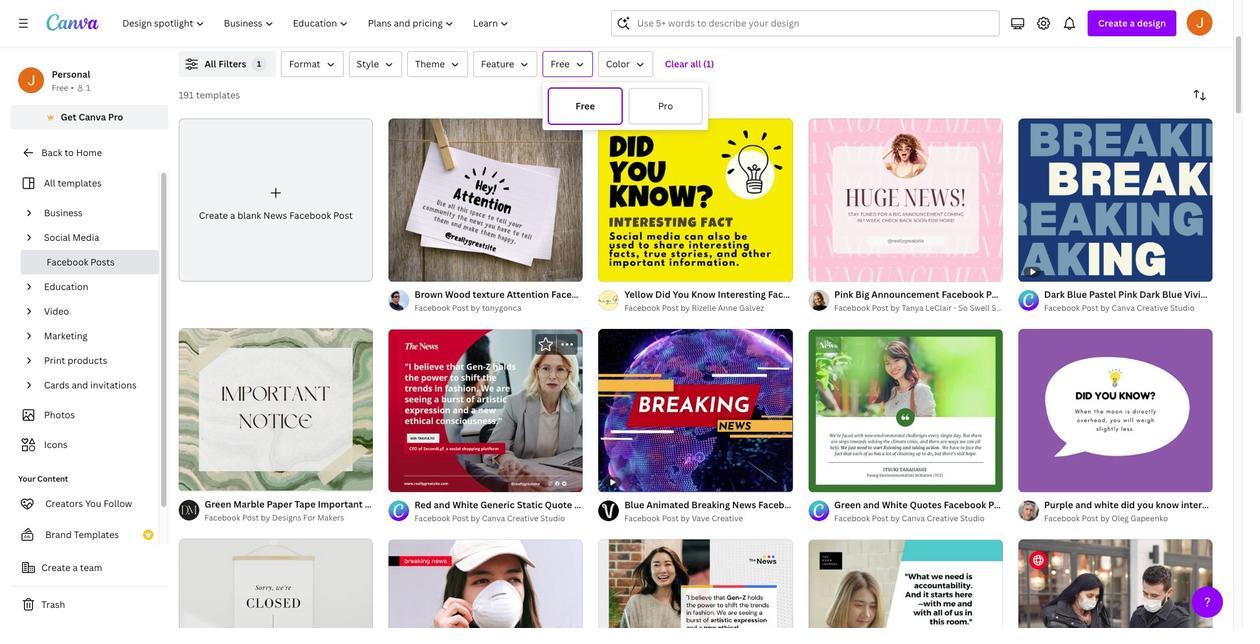 Task type: locate. For each thing, give the bounding box(es) containing it.
studio inside green and white quotes facebook post facebook post by canva creative studio
[[961, 513, 985, 524]]

red and black breaking news covid for facebook post image
[[1019, 540, 1213, 628], [389, 540, 583, 628]]

Search search field
[[638, 11, 992, 36]]

oleg
[[1112, 513, 1129, 524]]

0 vertical spatial free
[[551, 58, 570, 70]]

all for all filters
[[205, 58, 216, 70]]

0 vertical spatial you
[[673, 288, 689, 301]]

jeremy miller image
[[1187, 10, 1213, 36]]

video link
[[39, 299, 151, 324]]

1 horizontal spatial templates
[[196, 89, 240, 101]]

vave
[[692, 513, 710, 524]]

facebook posts
[[47, 256, 115, 268]]

1 horizontal spatial all
[[205, 58, 216, 70]]

1 vertical spatial a
[[230, 209, 235, 221]]

a for design
[[1130, 17, 1136, 29]]

0 vertical spatial templates
[[196, 89, 240, 101]]

2 red and black breaking news covid for facebook post image from the left
[[389, 540, 583, 628]]

1 red and black breaking news covid for facebook post image from the left
[[1019, 540, 1213, 628]]

create down brand
[[41, 562, 71, 574]]

color button
[[598, 51, 654, 77]]

green marble paper tape important notice facebook post image
[[179, 328, 373, 491]]

wood
[[445, 288, 471, 301]]

trash link
[[10, 592, 168, 618]]

all templates
[[44, 177, 102, 189]]

photos
[[44, 409, 75, 421]]

0 horizontal spatial white
[[453, 499, 478, 511]]

facebook post by vave creative link
[[625, 512, 793, 525]]

purple and white did you know interesting fac link
[[1045, 498, 1244, 512]]

1 horizontal spatial pro
[[658, 100, 673, 112]]

0 vertical spatial 1
[[257, 58, 262, 69]]

1 horizontal spatial you
[[673, 288, 689, 301]]

by inside yellow did you know interesting fact facebook post facebook post by rizelle anne galvez
[[681, 303, 690, 314]]

all inside "all templates" link
[[44, 177, 55, 189]]

announcement
[[872, 288, 940, 301]]

create a blank news facebook post
[[199, 209, 353, 221]]

creative inside green and white quotes facebook post facebook post by canva creative studio
[[927, 513, 959, 524]]

facebook post by canva creative studio link for red and white generic static quote general news facebook post
[[415, 513, 583, 526]]

and inside red and white generic static quote general news facebook post facebook post by canva creative studio
[[434, 499, 451, 511]]

free for the bottom free button
[[576, 100, 595, 112]]

templates
[[74, 529, 119, 541]]

0 horizontal spatial red and black breaking news covid for facebook post image
[[389, 540, 583, 628]]

you inside yellow did you know interesting fact facebook post facebook post by rizelle anne galvez
[[673, 288, 689, 301]]

news for blank
[[264, 209, 287, 221]]

(1)
[[704, 58, 715, 70]]

0 horizontal spatial free
[[52, 82, 68, 93]]

0 horizontal spatial templates
[[58, 177, 102, 189]]

facebook post by tanya leclair - so swell studio link
[[835, 302, 1017, 315]]

filters
[[219, 58, 246, 70]]

you
[[1138, 499, 1154, 511]]

invitations
[[90, 379, 137, 391]]

by
[[1101, 302, 1110, 313], [471, 303, 480, 314], [681, 303, 690, 314], [891, 303, 900, 314], [261, 512, 270, 523], [681, 513, 690, 524], [1101, 513, 1110, 524], [471, 513, 480, 524], [891, 513, 900, 524]]

by inside the pink big announcement facebook post facebook post by tanya leclair - so swell studio
[[891, 303, 900, 314]]

0 horizontal spatial all
[[44, 177, 55, 189]]

green marble paper tape important notice facebook post link
[[205, 497, 461, 512]]

create inside button
[[41, 562, 71, 574]]

general
[[575, 499, 609, 511]]

white inside red and white generic static quote general news facebook post facebook post by canva creative studio
[[453, 499, 478, 511]]

green for green and white quotes facebook post
[[835, 499, 861, 511]]

pro down clear
[[658, 100, 673, 112]]

green inside "green marble paper tape important notice facebook post facebook post by designs for makers"
[[205, 498, 231, 510]]

marble
[[234, 498, 265, 510]]

pink big announcement facebook post image
[[809, 119, 1003, 282]]

post inside the purple and white did you know interesting fac facebook post by oleg gapeenko
[[1082, 513, 1099, 524]]

2 white from the left
[[882, 499, 908, 511]]

2 vertical spatial create
[[41, 562, 71, 574]]

1 vertical spatial all
[[44, 177, 55, 189]]

tonygonca
[[482, 303, 522, 314]]

0 horizontal spatial create
[[41, 562, 71, 574]]

a left "blank"
[[230, 209, 235, 221]]

purple
[[1045, 499, 1074, 511]]

None search field
[[612, 10, 1000, 36]]

did
[[1121, 499, 1136, 511]]

1 vertical spatial you
[[85, 497, 101, 510]]

notice
[[365, 498, 394, 510]]

and left white
[[1076, 499, 1093, 511]]

0 vertical spatial all
[[205, 58, 216, 70]]

and inside the purple and white did you know interesting fac facebook post by oleg gapeenko
[[1076, 499, 1093, 511]]

by inside red and white generic static quote general news facebook post facebook post by canva creative studio
[[471, 513, 480, 524]]

designs
[[272, 512, 302, 523]]

news inside blue animated breaking news facebook post facebook post by vave creative
[[732, 499, 757, 511]]

turquoise and white light professional static health quote feature news facebook post image
[[809, 540, 1003, 628]]

white left "quotes"
[[882, 499, 908, 511]]

1 vertical spatial 1
[[86, 82, 90, 93]]

a inside button
[[73, 562, 78, 574]]

facebook post by designs for makers link
[[205, 512, 373, 525]]

templates right 191 at the left
[[196, 89, 240, 101]]

trash
[[41, 599, 65, 611]]

and right cards
[[72, 379, 88, 391]]

and inside the cards and invitations link
[[72, 379, 88, 391]]

and for red
[[434, 499, 451, 511]]

0 horizontal spatial news
[[264, 209, 287, 221]]

you inside 'link'
[[85, 497, 101, 510]]

back to home
[[41, 146, 102, 159]]

0 vertical spatial create
[[1099, 17, 1128, 29]]

green marble paper tape important notice facebook post facebook post by designs for makers
[[205, 498, 461, 523]]

theme
[[415, 58, 445, 70]]

0 horizontal spatial you
[[85, 497, 101, 510]]

makers
[[318, 512, 344, 523]]

all down back
[[44, 177, 55, 189]]

all filters
[[205, 58, 246, 70]]

photos link
[[18, 403, 151, 428]]

neutral minimalist closed business facebook post image
[[179, 539, 373, 628]]

swell
[[970, 303, 990, 314]]

0 vertical spatial free button
[[543, 51, 593, 77]]

by inside brown wood texture attention facebook post facebook post by tonygonca
[[471, 303, 480, 314]]

news right "blank"
[[264, 209, 287, 221]]

free button down color
[[548, 87, 623, 125]]

canva inside green and white quotes facebook post facebook post by canva creative studio
[[902, 513, 925, 524]]

tape
[[295, 498, 316, 510]]

0 horizontal spatial green
[[205, 498, 231, 510]]

1 right the filters
[[257, 58, 262, 69]]

pink
[[835, 288, 854, 301]]

clear all (1) button
[[659, 51, 721, 77]]

business
[[44, 207, 83, 219]]

you left follow at the bottom of the page
[[85, 497, 101, 510]]

for
[[303, 512, 316, 523]]

and right red
[[434, 499, 451, 511]]

1 vertical spatial create
[[199, 209, 228, 221]]

and inside green and white quotes facebook post facebook post by canva creative studio
[[864, 499, 880, 511]]

your content
[[18, 474, 68, 485]]

create
[[1099, 17, 1128, 29], [199, 209, 228, 221], [41, 562, 71, 574]]

templates for all templates
[[58, 177, 102, 189]]

1 horizontal spatial facebook post by canva creative studio link
[[835, 513, 1003, 526]]

1 white from the left
[[453, 499, 478, 511]]

2 vertical spatial free
[[576, 100, 595, 112]]

1 horizontal spatial red and black breaking news covid for facebook post image
[[1019, 540, 1213, 628]]

by inside green and white quotes facebook post facebook post by canva creative studio
[[891, 513, 900, 524]]

a inside dropdown button
[[1130, 17, 1136, 29]]

red and black breaking news covid for facebook post image for did
[[1019, 540, 1213, 628]]

1 horizontal spatial white
[[882, 499, 908, 511]]

create a design
[[1099, 17, 1167, 29]]

blue
[[625, 499, 645, 511]]

1 horizontal spatial a
[[230, 209, 235, 221]]

and left "quotes"
[[864, 499, 880, 511]]

white inside green and white quotes facebook post facebook post by canva creative studio
[[882, 499, 908, 511]]

2 vertical spatial a
[[73, 562, 78, 574]]

2 horizontal spatial news
[[732, 499, 757, 511]]

a
[[1130, 17, 1136, 29], [230, 209, 235, 221], [73, 562, 78, 574]]

create inside dropdown button
[[1099, 17, 1128, 29]]

canva inside red and white generic static quote general news facebook post facebook post by canva creative studio
[[482, 513, 505, 524]]

facebook post by tonygonca link
[[415, 302, 583, 315]]

free button left color
[[543, 51, 593, 77]]

pro up back to home link
[[108, 111, 123, 123]]

1 horizontal spatial 1
[[257, 58, 262, 69]]

1 vertical spatial templates
[[58, 177, 102, 189]]

2 horizontal spatial a
[[1130, 17, 1136, 29]]

create for create a design
[[1099, 17, 1128, 29]]

create left the design
[[1099, 17, 1128, 29]]

news inside red and white generic static quote general news facebook post facebook post by canva creative studio
[[611, 499, 635, 511]]

1 horizontal spatial create
[[199, 209, 228, 221]]

texture
[[473, 288, 505, 301]]

create left "blank"
[[199, 209, 228, 221]]

red and black breaking news covid for facebook post image for generic
[[389, 540, 583, 628]]

1 horizontal spatial free
[[551, 58, 570, 70]]

get canva pro
[[61, 111, 123, 123]]

white left generic
[[453, 499, 478, 511]]

1 right •
[[86, 82, 90, 93]]

0 horizontal spatial pro
[[108, 111, 123, 123]]

1 horizontal spatial news
[[611, 499, 635, 511]]

a left the design
[[1130, 17, 1136, 29]]

free button
[[543, 51, 593, 77], [548, 87, 623, 125]]

facebook post by canva creative studio link
[[1045, 302, 1213, 315], [415, 513, 583, 526], [835, 513, 1003, 526]]

1 horizontal spatial green
[[835, 499, 861, 511]]

studio
[[1171, 302, 1195, 313], [992, 303, 1017, 314], [541, 513, 565, 524], [961, 513, 985, 524]]

animated
[[647, 499, 690, 511]]

0 vertical spatial a
[[1130, 17, 1136, 29]]

create a blank news facebook post link
[[179, 119, 373, 282]]

all left the filters
[[205, 58, 216, 70]]

all for all templates
[[44, 177, 55, 189]]

0 horizontal spatial a
[[73, 562, 78, 574]]

video
[[44, 305, 69, 317]]

templates down the back to home
[[58, 177, 102, 189]]

cards
[[44, 379, 69, 391]]

create a blank news facebook post element
[[179, 119, 373, 282]]

2 horizontal spatial free
[[576, 100, 595, 112]]

studio inside red and white generic static quote general news facebook post facebook post by canva creative studio
[[541, 513, 565, 524]]

by inside the purple and white did you know interesting fac facebook post by oleg gapeenko
[[1101, 513, 1110, 524]]

products
[[68, 354, 107, 367]]

brand
[[45, 529, 72, 541]]

green inside green and white quotes facebook post facebook post by canva creative studio
[[835, 499, 861, 511]]

pro inside button
[[658, 100, 673, 112]]

cards and invitations link
[[39, 373, 151, 398]]

a left the team
[[73, 562, 78, 574]]

print products link
[[39, 349, 151, 373]]

gapeenko
[[1131, 513, 1169, 524]]

0 horizontal spatial facebook post by canva creative studio link
[[415, 513, 583, 526]]

2 horizontal spatial create
[[1099, 17, 1128, 29]]

canva inside "button"
[[79, 111, 106, 123]]

creative
[[1137, 302, 1169, 313], [712, 513, 743, 524], [507, 513, 539, 524], [927, 513, 959, 524]]

yellow did you know interesting fact facebook post link
[[625, 288, 853, 302]]

free •
[[52, 82, 74, 93]]

create a design button
[[1089, 10, 1177, 36]]

facebook
[[290, 209, 331, 221], [47, 256, 88, 268], [552, 288, 594, 301], [789, 288, 832, 301], [942, 288, 984, 301], [1045, 302, 1080, 313], [415, 303, 450, 314], [625, 303, 660, 314], [835, 303, 870, 314], [397, 498, 439, 510], [759, 499, 801, 511], [638, 499, 680, 511], [944, 499, 987, 511], [205, 512, 240, 523], [625, 513, 660, 524], [1045, 513, 1080, 524], [415, 513, 450, 524], [835, 513, 870, 524]]

creators
[[45, 497, 83, 510]]

know
[[1156, 499, 1180, 511]]

free for the topmost free button
[[551, 58, 570, 70]]

you right the did
[[673, 288, 689, 301]]

news right general
[[611, 499, 635, 511]]

news right the breaking
[[732, 499, 757, 511]]

red and white generic static quote general news facebook post image
[[389, 329, 583, 492]]

all
[[205, 58, 216, 70], [44, 177, 55, 189]]



Task type: vqa. For each thing, say whether or not it's contained in the screenshot.
customized
no



Task type: describe. For each thing, give the bounding box(es) containing it.
facebook post by rizelle anne galvez link
[[625, 302, 793, 315]]

quotes
[[910, 499, 942, 511]]

and for green
[[864, 499, 880, 511]]

print
[[44, 354, 65, 367]]

1 filter options selected element
[[252, 56, 267, 72]]

create for create a team
[[41, 562, 71, 574]]

follow
[[104, 497, 132, 510]]

important
[[318, 498, 363, 510]]

static
[[517, 499, 543, 511]]

facebook post by oleg gapeenko link
[[1045, 512, 1213, 525]]

marketing link
[[39, 324, 151, 349]]

content
[[37, 474, 68, 485]]

brand templates link
[[10, 522, 159, 548]]

and for purple
[[1076, 499, 1093, 511]]

feature
[[481, 58, 515, 70]]

facebook post by canva creative studio link for green and white quotes facebook post
[[835, 513, 1003, 526]]

brown wood texture attention facebook post image
[[389, 119, 583, 282]]

know
[[692, 288, 716, 301]]

rizelle
[[692, 303, 717, 314]]

1 vertical spatial free
[[52, 82, 68, 93]]

pink big announcement facebook post facebook post by tanya leclair - so swell studio
[[835, 288, 1017, 314]]

anne
[[718, 303, 738, 314]]

social media
[[44, 231, 99, 244]]

191
[[179, 89, 194, 101]]

0 horizontal spatial 1
[[86, 82, 90, 93]]

yellow
[[625, 288, 653, 301]]

red and white generic static quote general news facebook post link
[[415, 498, 702, 513]]

1 inside 1 filter options selected element
[[257, 58, 262, 69]]

red
[[415, 499, 432, 511]]

Sort by button
[[1187, 82, 1213, 108]]

facebook inside the purple and white did you know interesting fac facebook post by oleg gapeenko
[[1045, 513, 1080, 524]]

business link
[[39, 201, 151, 225]]

fact
[[768, 288, 787, 301]]

back to home link
[[10, 140, 168, 166]]

galvez
[[740, 303, 764, 314]]

pink big announcement facebook post link
[[835, 288, 1006, 302]]

blue animated breaking news facebook post link
[[625, 498, 823, 512]]

pro inside "button"
[[108, 111, 123, 123]]

your
[[18, 474, 35, 485]]

brown
[[415, 288, 443, 301]]

personal
[[52, 68, 90, 80]]

did
[[656, 288, 671, 301]]

creative inside red and white generic static quote general news facebook post facebook post by canva creative studio
[[507, 513, 539, 524]]

red and white generic static quote general news facebook post facebook post by canva creative studio
[[415, 499, 702, 524]]

gray light professional static quote general news facebook post image
[[599, 540, 793, 628]]

to
[[65, 146, 74, 159]]

create a team
[[41, 562, 102, 574]]

big
[[856, 288, 870, 301]]

interesting
[[718, 288, 766, 301]]

-
[[954, 303, 957, 314]]

media
[[73, 231, 99, 244]]

facebook post by canva creative studio
[[1045, 302, 1195, 313]]

a for blank
[[230, 209, 235, 221]]

green for green marble paper tape important notice facebook post
[[205, 498, 231, 510]]

generic
[[481, 499, 515, 511]]

news for breaking
[[732, 499, 757, 511]]

tanya
[[902, 303, 924, 314]]

news facebook posts templates image
[[937, 0, 1213, 36]]

leclair
[[926, 303, 952, 314]]

2 horizontal spatial facebook post by canva creative studio link
[[1045, 302, 1213, 315]]

create a team button
[[10, 555, 168, 581]]

white for quotes
[[882, 499, 908, 511]]

blue animated breaking news facebook post facebook post by vave creative
[[625, 499, 823, 524]]

icons link
[[18, 433, 151, 457]]

yellow did you know interesting fact facebook post image
[[599, 119, 793, 282]]

posts
[[91, 256, 115, 268]]

education link
[[39, 275, 151, 299]]

style
[[357, 58, 379, 70]]

and for cards
[[72, 379, 88, 391]]

templates for 191 templates
[[196, 89, 240, 101]]

color
[[606, 58, 630, 70]]

brown wood texture attention facebook post link
[[415, 288, 616, 302]]

white for generic
[[453, 499, 478, 511]]

home
[[76, 146, 102, 159]]

studio inside the pink big announcement facebook post facebook post by tanya leclair - so swell studio
[[992, 303, 1017, 314]]

top level navigation element
[[114, 10, 520, 36]]

green and white quotes facebook post link
[[835, 498, 1008, 513]]

creative inside blue animated breaking news facebook post facebook post by vave creative
[[712, 513, 743, 524]]

•
[[71, 82, 74, 93]]

creators you follow
[[45, 497, 132, 510]]

education
[[44, 280, 88, 293]]

icons
[[44, 439, 68, 451]]

style button
[[349, 51, 402, 77]]

by inside "green marble paper tape important notice facebook post facebook post by designs for makers"
[[261, 512, 270, 523]]

feature button
[[474, 51, 538, 77]]

format
[[289, 58, 321, 70]]

marketing
[[44, 330, 88, 342]]

social media link
[[39, 225, 151, 250]]

get
[[61, 111, 76, 123]]

team
[[80, 562, 102, 574]]

brand templates
[[45, 529, 119, 541]]

a for team
[[73, 562, 78, 574]]

breaking
[[692, 499, 730, 511]]

clear
[[665, 58, 689, 70]]

quote
[[545, 499, 572, 511]]

green and white quotes facebook post image
[[809, 329, 1003, 492]]

create for create a blank news facebook post
[[199, 209, 228, 221]]

by inside blue animated breaking news facebook post facebook post by vave creative
[[681, 513, 690, 524]]

purple and white did you know interesting fact facebook post image
[[1019, 329, 1213, 492]]

clear all (1)
[[665, 58, 715, 70]]

1 vertical spatial free button
[[548, 87, 623, 125]]

attention
[[507, 288, 549, 301]]

back
[[41, 146, 62, 159]]

design
[[1138, 17, 1167, 29]]

all
[[691, 58, 701, 70]]

pro button
[[628, 87, 703, 125]]

creators you follow link
[[10, 491, 159, 517]]

interesting
[[1182, 499, 1230, 511]]



